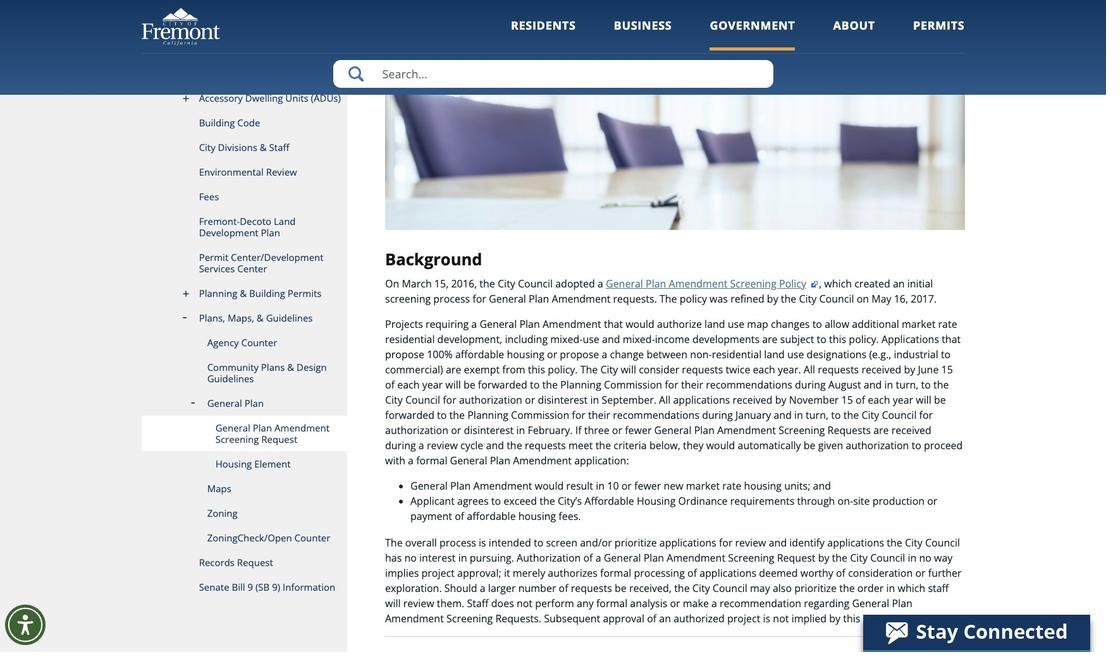 Task type: locate. For each thing, give the bounding box(es) containing it.
screening up refined
[[730, 277, 777, 291]]

projects requiring a general plan amendment that would authorize land use map changes to allow additional market rate residential development, including mixed-use and mixed-income developments are subject to this policy. applications that propose 100% affordable housing or propose a change between non-residential land use designations (e.g., industrial to commercial) are exempt from this policy. the city will consider requests twice each year. all requests received by june 15 of each year will be forwarded to the planning commission for their recommendations during august and in turn, to the city council for authorization or disinterest in september. all applications received by november 15 of each year will be forwarded to the planning commission for their recommendations during january and in turn, to the city council for authorization or disinterest in february. if three or fewer general plan amendment screening requests are received during a review cycle and the requests meet the criteria below, they would automatically be given authorization to proceed with a formal general plan amendment application:
[[385, 317, 963, 468]]

0 horizontal spatial is
[[479, 536, 486, 550]]

of down august on the bottom
[[856, 393, 865, 407]]

&
[[260, 141, 267, 154], [240, 287, 247, 300], [257, 312, 264, 324], [287, 361, 294, 374]]

1 vertical spatial the
[[580, 363, 598, 377]]

requests.
[[495, 612, 541, 626]]

further
[[928, 566, 962, 580]]

formal
[[416, 454, 447, 468], [600, 566, 631, 580], [596, 597, 628, 611]]

by inside , which created an initial screening process for general plan amendment requests. the policy was refined by the city council on may 16, 2017.
[[767, 292, 778, 306]]

0 vertical spatial building
[[199, 116, 235, 129]]

2 vertical spatial authorization
[[846, 439, 909, 453]]

fremont-
[[199, 215, 240, 228]]

1 horizontal spatial market
[[902, 317, 936, 331]]

rate inside projects requiring a general plan amendment that would authorize land use map changes to allow additional market rate residential development, including mixed-use and mixed-income developments are subject to this policy. applications that propose 100% affordable housing or propose a change between non-residential land use designations (e.g., industrial to commercial) are exempt from this policy. the city will consider requests twice each year. all requests received by june 15 of each year will be forwarded to the planning commission for their recommendations during august and in turn, to the city council for authorization or disinterest in september. all applications received by november 15 of each year will be forwarded to the planning commission for their recommendations during january and in turn, to the city council for authorization or disinterest in february. if three or fewer general plan amendment screening requests are received during a review cycle and the requests meet the criteria below, they would automatically be given authorization to proceed with a formal general plan amendment application:
[[938, 317, 957, 331]]

ordinance
[[678, 494, 728, 508]]

1 horizontal spatial that
[[942, 332, 961, 346]]

through
[[797, 494, 835, 508]]

housing
[[507, 348, 544, 362], [744, 479, 782, 493], [518, 510, 556, 523]]

and left identify
[[769, 536, 787, 550]]

2 horizontal spatial during
[[795, 378, 826, 392]]

review inside projects requiring a general plan amendment that would authorize land use map changes to allow additional market rate residential development, including mixed-use and mixed-income developments are subject to this policy. applications that propose 100% affordable housing or propose a change between non-residential land use designations (e.g., industrial to commercial) are exempt from this policy. the city will consider requests twice each year. all requests received by june 15 of each year will be forwarded to the planning commission for their recommendations during august and in turn, to the city council for authorization or disinterest in september. all applications received by november 15 of each year will be forwarded to the planning commission for their recommendations during january and in turn, to the city council for authorization or disinterest in february. if three or fewer general plan amendment screening requests are received during a review cycle and the requests meet the criteria below, they would automatically be given authorization to proceed with a formal general plan amendment application:
[[427, 439, 458, 453]]

requests up any
[[571, 582, 612, 596]]

2 horizontal spatial the
[[660, 292, 677, 306]]

process inside , which created an initial screening process for general plan amendment requests. the policy was refined by the city council on may 16, 2017.
[[433, 292, 470, 306]]

0 vertical spatial housing
[[507, 348, 544, 362]]

0 vertical spatial rate
[[938, 317, 957, 331]]

received up january
[[733, 393, 773, 407]]

developments
[[692, 332, 760, 346]]

requests inside the overall process is intended to screen and/or prioritize applications for review and identify applications the city council has no interest in pursuing. authorization of a general plan amendment screening request by the city council in no way implies project approval; it merely authorizes formal processing of applications deemed worthy of consideration or further exploration. should a larger number of requests be received, the city council may also prioritize the order in which staff will review them. staff does not perform any formal analysis or make a recommendation regarding general plan amendment screening requests. subsequent approval of an authorized project is not implied by this process.
[[571, 582, 612, 596]]

fremont-decoto land development plan
[[199, 215, 296, 239]]

0 vertical spatial permits
[[913, 18, 965, 33]]

16,
[[894, 292, 908, 306]]

1 horizontal spatial no
[[919, 551, 932, 565]]

not
[[517, 597, 533, 611], [773, 612, 789, 626]]

production
[[873, 494, 925, 508]]

1 propose from the left
[[385, 348, 424, 362]]

june
[[918, 363, 939, 377]]

1 mixed- from the left
[[550, 332, 583, 346]]

15 right june
[[941, 363, 953, 377]]

affordable inside projects requiring a general plan amendment that would authorize land use map changes to allow additional market rate residential development, including mixed-use and mixed-income developments are subject to this policy. applications that propose 100% affordable housing or propose a change between non-residential land use designations (e.g., industrial to commercial) are exempt from this policy. the city will consider requests twice each year. all requests received by june 15 of each year will be forwarded to the planning commission for their recommendations during august and in turn, to the city council for authorization or disinterest in september. all applications received by november 15 of each year will be forwarded to the planning commission for their recommendations during january and in turn, to the city council for authorization or disinterest in february. if three or fewer general plan amendment screening requests are received during a review cycle and the requests meet the criteria below, they would automatically be given authorization to proceed with a formal general plan amendment application:
[[455, 348, 504, 362]]

to inside general plan amendment would result in 10 or fewer new market rate housing units; and applicant agrees to exceed the city's affordable housing ordinance requirements through on-site production or payment of affordable housing fees.
[[491, 494, 501, 508]]

formal up the approval on the bottom of page
[[596, 597, 628, 611]]

which inside , which created an initial screening process for general plan amendment requests. the policy was refined by the city council on may 16, 2017.
[[824, 277, 852, 291]]

1 vertical spatial review
[[735, 536, 766, 550]]

screening inside general plan amendment screening request
[[215, 433, 259, 446]]

of right worthy
[[836, 566, 846, 580]]

for inside the overall process is intended to screen and/or prioritize applications for review and identify applications the city council has no interest in pursuing. authorization of a general plan amendment screening request by the city council in no way implies project approval; it merely authorizes formal processing of applications deemed worthy of consideration or further exploration. should a larger number of requests be received, the city council may also prioritize the order in which staff will review them. staff does not perform any formal analysis or make a recommendation regarding general plan amendment screening requests. subsequent approval of an authorized project is not implied by this process.
[[719, 536, 733, 550]]

plans
[[261, 361, 285, 374]]

housing down exceed
[[518, 510, 556, 523]]

market inside projects requiring a general plan amendment that would authorize land use map changes to allow additional market rate residential development, including mixed-use and mixed-income developments are subject to this policy. applications that propose 100% affordable housing or propose a change between non-residential land use designations (e.g., industrial to commercial) are exempt from this policy. the city will consider requests twice each year. all requests received by june 15 of each year will be forwarded to the planning commission for their recommendations during august and in turn, to the city council for authorization or disinterest in september. all applications received by november 15 of each year will be forwarded to the planning commission for their recommendations during january and in turn, to the city council for authorization or disinterest in february. if three or fewer general plan amendment screening requests are received during a review cycle and the requests meet the criteria below, they would automatically be given authorization to proceed with a formal general plan amendment application:
[[902, 317, 936, 331]]

0 vertical spatial forwarded
[[478, 378, 527, 392]]

1 horizontal spatial are
[[762, 332, 778, 346]]

2 propose from the left
[[560, 348, 599, 362]]

authorization up with
[[385, 424, 448, 437]]

are down "100%"
[[446, 363, 461, 377]]

1 vertical spatial fewer
[[634, 479, 661, 493]]

recommendations down twice
[[706, 378, 792, 392]]

0 vertical spatial guidelines
[[266, 312, 313, 324]]

that right applications
[[942, 332, 961, 346]]

1 vertical spatial process
[[440, 536, 476, 550]]

screening up given
[[779, 424, 825, 437]]

for down consider
[[665, 378, 678, 392]]

0 horizontal spatial market
[[686, 479, 720, 493]]

the left the city's
[[540, 494, 555, 508]]

permit
[[199, 251, 228, 264]]

0 horizontal spatial propose
[[385, 348, 424, 362]]

general plan
[[207, 397, 264, 410]]

amendment inside , which created an initial screening process for general plan amendment requests. the policy was refined by the city council on may 16, 2017.
[[552, 292, 611, 306]]

applications inside projects requiring a general plan amendment that would authorize land use map changes to allow additional market rate residential development, including mixed-use and mixed-income developments are subject to this policy. applications that propose 100% affordable housing or propose a change between non-residential land use designations (e.g., industrial to commercial) are exempt from this policy. the city will consider requests twice each year. all requests received by june 15 of each year will be forwarded to the planning commission for their recommendations during august and in turn, to the city council for authorization or disinterest in september. all applications received by november 15 of each year will be forwarded to the planning commission for their recommendations during january and in turn, to the city council for authorization or disinterest in february. if three or fewer general plan amendment screening requests are received during a review cycle and the requests meet the criteria below, they would automatically be given authorization to proceed with a formal general plan amendment application:
[[673, 393, 730, 407]]

their down non-
[[681, 378, 703, 392]]

1 horizontal spatial disinterest
[[538, 393, 588, 407]]

1 vertical spatial all
[[659, 393, 671, 407]]

should
[[444, 582, 477, 596]]

1 vertical spatial formal
[[600, 566, 631, 580]]

plan inside general plan amendment would result in 10 or fewer new market rate housing units; and applicant agrees to exceed the city's affordable housing ordinance requirements through on-site production or payment of affordable housing fees.
[[450, 479, 471, 493]]

was
[[710, 292, 728, 306]]

council down commercial)
[[405, 393, 440, 407]]

environmental review link
[[141, 160, 347, 185]]

requirements
[[730, 494, 795, 508]]

and inside general plan amendment would result in 10 or fewer new market rate housing units; and applicant agrees to exceed the city's affordable housing ordinance requirements through on-site production or payment of affordable housing fees.
[[813, 479, 831, 493]]

& for maps,
[[257, 312, 264, 324]]

the
[[480, 277, 495, 291], [781, 292, 796, 306], [542, 378, 558, 392], [934, 378, 949, 392], [449, 408, 465, 422], [844, 408, 859, 422], [507, 439, 522, 453], [596, 439, 611, 453], [540, 494, 555, 508], [887, 536, 902, 550], [832, 551, 848, 565], [674, 582, 690, 596], [839, 582, 855, 596]]

plan inside fremont-decoto land development plan
[[261, 226, 280, 239]]

& right plans
[[287, 361, 294, 374]]

2 horizontal spatial are
[[874, 424, 889, 437]]

1 horizontal spatial is
[[763, 612, 770, 626]]

2 vertical spatial this
[[843, 612, 860, 626]]

guidelines down planning & building permits
[[266, 312, 313, 324]]

each up the requests
[[868, 393, 890, 407]]

1 no from the left
[[404, 551, 417, 565]]

plans, maps, & guidelines link
[[141, 306, 347, 331]]

gpa screening request image
[[385, 81, 965, 230]]

1 vertical spatial is
[[763, 612, 770, 626]]

project
[[422, 566, 455, 580], [727, 612, 760, 626]]

1 vertical spatial housing
[[744, 479, 782, 493]]

which inside the overall process is intended to screen and/or prioritize applications for review and identify applications the city council has no interest in pursuing. authorization of a general plan amendment screening request by the city council in no way implies project approval; it merely authorizes formal processing of applications deemed worthy of consideration or further exploration. should a larger number of requests be received, the city council may also prioritize the order in which staff will review them. staff does not perform any formal analysis or make a recommendation regarding general plan amendment screening requests. subsequent approval of an authorized project is not implied by this process.
[[898, 582, 925, 596]]

0 horizontal spatial the
[[385, 536, 403, 550]]

1 horizontal spatial during
[[702, 408, 733, 422]]

would
[[626, 317, 655, 331], [706, 439, 735, 453], [535, 479, 564, 493]]

each left year. on the right bottom of page
[[753, 363, 775, 377]]

1 vertical spatial building
[[249, 287, 285, 300]]

building down accessory at the left top of page
[[199, 116, 235, 129]]

0 vertical spatial an
[[893, 277, 905, 291]]

are
[[762, 332, 778, 346], [446, 363, 461, 377], [874, 424, 889, 437]]

rate up ordinance
[[722, 479, 741, 493]]

0 horizontal spatial an
[[659, 612, 671, 626]]

plan inside , which created an initial screening process for general plan amendment requests. the policy was refined by the city council on may 16, 2017.
[[529, 292, 549, 306]]

project down interest
[[422, 566, 455, 580]]

2 vertical spatial each
[[868, 393, 890, 407]]

march
[[402, 277, 432, 291]]

housing down including
[[507, 348, 544, 362]]

0 horizontal spatial prioritize
[[615, 536, 657, 550]]

counter down plans, maps, & guidelines
[[241, 336, 277, 349]]

community
[[207, 361, 259, 374]]

housing up requirements
[[744, 479, 782, 493]]

applications up consideration
[[827, 536, 884, 550]]

background
[[385, 249, 482, 271]]

prioritize up the processing
[[615, 536, 657, 550]]

general inside , which created an initial screening process for general plan amendment requests. the policy was refined by the city council on may 16, 2017.
[[489, 292, 526, 306]]

senate bill 9 (sb 9) information link
[[141, 576, 347, 600]]

their
[[681, 378, 703, 392], [588, 408, 610, 422]]

0 vertical spatial year
[[422, 378, 443, 392]]

community plans & design guidelines
[[207, 361, 327, 385]]

by up worthy
[[818, 551, 829, 565]]

council
[[518, 277, 553, 291], [819, 292, 854, 306], [405, 393, 440, 407], [882, 408, 917, 422], [925, 536, 960, 550], [870, 551, 905, 565], [713, 582, 747, 596]]

information
[[283, 581, 335, 594]]

an inside the overall process is intended to screen and/or prioritize applications for review and identify applications the city council has no interest in pursuing. authorization of a general plan amendment screening request by the city council in no way implies project approval; it merely authorizes formal processing of applications deemed worthy of consideration or further exploration. should a larger number of requests be received, the city council may also prioritize the order in which staff will review them. staff does not perform any formal analysis or make a recommendation regarding general plan amendment screening requests. subsequent approval of an authorized project is not implied by this process.
[[659, 612, 671, 626]]

of down the and/or
[[583, 551, 593, 565]]

& right divisions
[[260, 141, 267, 154]]

& inside 'community plans & design guidelines'
[[287, 361, 294, 374]]

implied
[[792, 612, 827, 626]]

1 horizontal spatial use
[[728, 317, 745, 331]]

year down commercial)
[[422, 378, 443, 392]]

review
[[427, 439, 458, 453], [735, 536, 766, 550], [403, 597, 434, 611]]

0 horizontal spatial year
[[422, 378, 443, 392]]

their up three
[[588, 408, 610, 422]]

2 vertical spatial are
[[874, 424, 889, 437]]

permits down center/development on the left top of page
[[288, 287, 322, 300]]

0 vertical spatial the
[[660, 292, 677, 306]]

1 vertical spatial commission
[[511, 408, 569, 422]]

0 vertical spatial affordable
[[455, 348, 504, 362]]

formal right with
[[416, 454, 447, 468]]

initial
[[907, 277, 933, 291]]

a left cycle
[[419, 439, 424, 453]]

identify
[[789, 536, 825, 550]]

meet
[[569, 439, 593, 453]]

1 vertical spatial housing
[[637, 494, 676, 508]]

0 horizontal spatial no
[[404, 551, 417, 565]]

1 vertical spatial residential
[[712, 348, 762, 362]]

2 vertical spatial the
[[385, 536, 403, 550]]

fees.
[[559, 510, 581, 523]]

building
[[199, 116, 235, 129], [249, 287, 285, 300]]

of down agrees
[[455, 510, 464, 523]]

(adus)
[[311, 92, 341, 104]]

will down 'change'
[[621, 363, 636, 377]]

forwarded down from
[[478, 378, 527, 392]]

review
[[266, 166, 297, 178]]

city up the requests
[[862, 408, 879, 422]]

application:
[[574, 454, 629, 468]]

0 horizontal spatial building
[[199, 116, 235, 129]]

order
[[858, 582, 884, 596]]

during left january
[[702, 408, 733, 422]]

council inside , which created an initial screening process for general plan amendment requests. the policy was refined by the city council on may 16, 2017.
[[819, 292, 854, 306]]

0 horizontal spatial staff
[[269, 141, 289, 154]]

planning down services
[[199, 287, 237, 300]]

zoning link
[[141, 502, 347, 526]]

mixed-
[[550, 332, 583, 346], [623, 332, 655, 346]]

general inside general plan amendment would result in 10 or fewer new market rate housing units; and applicant agrees to exceed the city's affordable housing ordinance requirements through on-site production or payment of affordable housing fees.
[[410, 479, 448, 493]]

(e.g.,
[[869, 348, 891, 362]]

1 vertical spatial project
[[727, 612, 760, 626]]

0 vertical spatial process
[[433, 292, 470, 306]]

formal inside projects requiring a general plan amendment that would authorize land use map changes to allow additional market rate residential development, including mixed-use and mixed-income developments are subject to this policy. applications that propose 100% affordable housing or propose a change between non-residential land use designations (e.g., industrial to commercial) are exempt from this policy. the city will consider requests twice each year. all requests received by june 15 of each year will be forwarded to the planning commission for their recommendations during august and in turn, to the city council for authorization or disinterest in september. all applications received by november 15 of each year will be forwarded to the planning commission for their recommendations during january and in turn, to the city council for authorization or disinterest in february. if three or fewer general plan amendment screening requests are received during a review cycle and the requests meet the criteria below, they would automatically be given authorization to proceed with a formal general plan amendment application:
[[416, 454, 447, 468]]

is
[[479, 536, 486, 550], [763, 612, 770, 626]]

an inside , which created an initial screening process for general plan amendment requests. the policy was refined by the city council on may 16, 2017.
[[893, 277, 905, 291]]

are right the requests
[[874, 424, 889, 437]]

0 vertical spatial policy.
[[849, 332, 879, 346]]

maps link
[[141, 477, 347, 502]]

to left 'proceed'
[[912, 439, 921, 453]]

1 vertical spatial affordable
[[467, 510, 516, 523]]

on
[[385, 277, 399, 291]]

1 horizontal spatial housing
[[637, 494, 676, 508]]

mixed- up 'change'
[[623, 332, 655, 346]]

screening up 'deemed'
[[728, 551, 774, 565]]

an
[[893, 277, 905, 291], [659, 612, 671, 626]]

request
[[261, 433, 297, 446], [777, 551, 816, 565], [237, 557, 273, 569]]

dwelling
[[245, 92, 283, 104]]

commission up february.
[[511, 408, 569, 422]]

+ link
[[941, 56, 955, 67]]

residential
[[385, 332, 435, 346], [712, 348, 762, 362]]

in left february.
[[516, 424, 525, 437]]

2 horizontal spatial would
[[706, 439, 735, 453]]

0 horizontal spatial mixed-
[[550, 332, 583, 346]]

the inside , which created an initial screening process for general plan amendment requests. the policy was refined by the city council on may 16, 2017.
[[781, 292, 796, 306]]

0 vertical spatial not
[[517, 597, 533, 611]]

all
[[804, 363, 815, 377], [659, 393, 671, 407]]

of
[[385, 378, 395, 392], [856, 393, 865, 407], [455, 510, 464, 523], [583, 551, 593, 565], [687, 566, 697, 580], [836, 566, 846, 580], [559, 582, 568, 596], [647, 612, 657, 626]]

and right august on the bottom
[[864, 378, 882, 392]]

no
[[404, 551, 417, 565], [919, 551, 932, 565]]

council up consideration
[[870, 551, 905, 565]]

in inside general plan amendment would result in 10 or fewer new market rate housing units; and applicant agrees to exceed the city's affordable housing ordinance requirements through on-site production or payment of affordable housing fees.
[[596, 479, 605, 493]]

processing
[[634, 566, 685, 580]]

authorization down exempt
[[459, 393, 522, 407]]

9)
[[272, 581, 280, 594]]

1 horizontal spatial mixed-
[[623, 332, 655, 346]]

0 vertical spatial fewer
[[625, 424, 652, 437]]

in
[[884, 378, 893, 392], [590, 393, 599, 407], [794, 408, 803, 422], [516, 424, 525, 437], [596, 479, 605, 493], [458, 551, 467, 565], [908, 551, 917, 565], [886, 582, 895, 596]]

market up applications
[[902, 317, 936, 331]]

residents
[[511, 18, 576, 33]]

1 vertical spatial staff
[[467, 597, 489, 611]]

this inside the overall process is intended to screen and/or prioritize applications for review and identify applications the city council has no interest in pursuing. authorization of a general plan amendment screening request by the city council in no way implies project approval; it merely authorizes formal processing of applications deemed worthy of consideration or further exploration. should a larger number of requests be received, the city council may also prioritize the order in which staff will review them. staff does not perform any formal analysis or make a recommendation regarding general plan amendment screening requests. subsequent approval of an authorized project is not implied by this process.
[[843, 612, 860, 626]]

authorization down the requests
[[846, 439, 909, 453]]

0 horizontal spatial are
[[446, 363, 461, 377]]

0 horizontal spatial commission
[[511, 408, 569, 422]]

1 horizontal spatial counter
[[294, 532, 330, 545]]

1 horizontal spatial recommendations
[[706, 378, 792, 392]]

this down the allow on the right of page
[[829, 332, 846, 346]]

1 vertical spatial would
[[706, 439, 735, 453]]

the up "has"
[[385, 536, 403, 550]]

will down june
[[916, 393, 931, 407]]

for up 'proceed'
[[919, 408, 933, 422]]

is up pursuing.
[[479, 536, 486, 550]]

+
[[951, 56, 955, 67]]

1 vertical spatial counter
[[294, 532, 330, 545]]

city
[[199, 141, 215, 154], [498, 277, 515, 291], [799, 292, 817, 306], [600, 363, 618, 377], [385, 393, 403, 407], [862, 408, 879, 422], [905, 536, 923, 550], [850, 551, 868, 565], [692, 582, 710, 596]]

request inside general plan amendment screening request
[[261, 433, 297, 446]]

plan inside general plan amendment screening request
[[253, 422, 272, 434]]

permit center/development services center
[[199, 251, 324, 275]]

council up way
[[925, 536, 960, 550]]

housing up maps link
[[215, 458, 252, 471]]

not down recommendation
[[773, 612, 789, 626]]

1 vertical spatial planning
[[560, 378, 601, 392]]

twice
[[726, 363, 750, 377]]

general plan amendment screening policy link
[[606, 277, 819, 291]]

the right 2016,
[[480, 277, 495, 291]]

1 horizontal spatial not
[[773, 612, 789, 626]]

0 horizontal spatial land
[[705, 317, 725, 331]]

the up three
[[580, 363, 598, 377]]

1 horizontal spatial propose
[[560, 348, 599, 362]]

this
[[829, 332, 846, 346], [528, 363, 545, 377], [843, 612, 860, 626]]

new
[[664, 479, 683, 493]]

0 vertical spatial recommendations
[[706, 378, 792, 392]]

accessory
[[199, 92, 243, 104]]

which left staff at bottom
[[898, 582, 925, 596]]

guidelines inside 'community plans & design guidelines'
[[207, 373, 254, 385]]

2 vertical spatial during
[[385, 439, 416, 453]]

0 horizontal spatial counter
[[241, 336, 277, 349]]

0 vertical spatial each
[[753, 363, 775, 377]]

size:
[[919, 56, 936, 68]]

0 vertical spatial that
[[604, 317, 623, 331]]

1 horizontal spatial land
[[764, 348, 785, 362]]

15,
[[434, 277, 449, 291]]

(sb
[[255, 581, 270, 594]]

turn, down june
[[896, 378, 919, 392]]

forwarded down commercial)
[[385, 408, 434, 422]]

projects
[[385, 317, 423, 331]]

units;
[[784, 479, 810, 493]]

land up year. on the right bottom of page
[[764, 348, 785, 362]]

no left way
[[919, 551, 932, 565]]

city inside , which created an initial screening process for general plan amendment requests. the policy was refined by the city council on may 16, 2017.
[[799, 292, 817, 306]]

residential down projects
[[385, 332, 435, 346]]

not up requests.
[[517, 597, 533, 611]]

disinterest up february.
[[538, 393, 588, 407]]

rate inside general plan amendment would result in 10 or fewer new market rate housing units; and applicant agrees to exceed the city's affordable housing ordinance requirements through on-site production or payment of affordable housing fees.
[[722, 479, 741, 493]]

to right agrees
[[491, 494, 501, 508]]

2 horizontal spatial each
[[868, 393, 890, 407]]

0 vertical spatial housing
[[215, 458, 252, 471]]

1 horizontal spatial guidelines
[[266, 312, 313, 324]]

request inside the overall process is intended to screen and/or prioritize applications for review and identify applications the city council has no interest in pursuing. authorization of a general plan amendment screening request by the city council in no way implies project approval; it merely authorizes formal processing of applications deemed worthy of consideration or further exploration. should a larger number of requests be received, the city council may also prioritize the order in which staff will review them. staff does not perform any formal analysis or make a recommendation regarding general plan amendment screening requests. subsequent approval of an authorized project is not implied by this process.
[[777, 551, 816, 565]]

amendment inside general plan amendment would result in 10 or fewer new market rate housing units; and applicant agrees to exceed the city's affordable housing ordinance requirements through on-site production or payment of affordable housing fees.
[[473, 479, 532, 493]]

amendment inside general plan amendment screening request
[[274, 422, 330, 434]]

0 horizontal spatial disinterest
[[464, 424, 514, 437]]

0 vertical spatial counter
[[241, 336, 277, 349]]

screening up housing element link
[[215, 433, 259, 446]]

planning up if
[[560, 378, 601, 392]]

received,
[[629, 582, 672, 596]]

industrial
[[894, 348, 938, 362]]

1 vertical spatial policy.
[[548, 363, 578, 377]]

by right refined
[[767, 292, 778, 306]]

1 vertical spatial an
[[659, 612, 671, 626]]

0 vertical spatial formal
[[416, 454, 447, 468]]

1 vertical spatial not
[[773, 612, 789, 626]]

city up make at the bottom right
[[692, 582, 710, 596]]

consideration
[[848, 566, 913, 580]]

screening
[[730, 277, 777, 291], [779, 424, 825, 437], [215, 433, 259, 446], [728, 551, 774, 565], [446, 612, 493, 626]]

1 vertical spatial their
[[588, 408, 610, 422]]

result
[[566, 479, 593, 493]]

affordable inside general plan amendment would result in 10 or fewer new market rate housing units; and applicant agrees to exceed the city's affordable housing ordinance requirements through on-site production or payment of affordable housing fees.
[[467, 510, 516, 523]]

and
[[602, 332, 620, 346], [864, 378, 882, 392], [774, 408, 792, 422], [486, 439, 504, 453], [813, 479, 831, 493], [769, 536, 787, 550]]

applications down non-
[[673, 393, 730, 407]]

each down commercial)
[[397, 378, 420, 392]]



Task type: describe. For each thing, give the bounding box(es) containing it.
to down including
[[530, 378, 540, 392]]

housing element link
[[141, 452, 347, 477]]

by down regarding
[[829, 612, 841, 626]]

1 horizontal spatial commission
[[604, 378, 662, 392]]

the up application:
[[596, 439, 611, 453]]

process inside the overall process is intended to screen and/or prioritize applications for review and identify applications the city council has no interest in pursuing. authorization of a general plan amendment screening request by the city council in no way implies project approval; it merely authorizes formal processing of applications deemed worthy of consideration or further exploration. should a larger number of requests be received, the city council may also prioritize the order in which staff will review them. staff does not perform any formal analysis or make a recommendation regarding general plan amendment screening requests. subsequent approval of an authorized project is not implied by this process.
[[440, 536, 476, 550]]

1 horizontal spatial all
[[804, 363, 815, 377]]

request up 9
[[237, 557, 273, 569]]

0 vertical spatial are
[[762, 332, 778, 346]]

from
[[502, 363, 525, 377]]

1 vertical spatial this
[[528, 363, 545, 377]]

0 horizontal spatial each
[[397, 378, 420, 392]]

designations
[[807, 348, 867, 362]]

larger
[[488, 582, 516, 596]]

housing inside projects requiring a general plan amendment that would authorize land use map changes to allow additional market rate residential development, including mixed-use and mixed-income developments are subject to this policy. applications that propose 100% affordable housing or propose a change between non-residential land use designations (e.g., industrial to commercial) are exempt from this policy. the city will consider requests twice each year. all requests received by june 15 of each year will be forwarded to the planning commission for their recommendations during august and in turn, to the city council for authorization or disinterest in september. all applications received by november 15 of each year will be forwarded to the planning commission for their recommendations during january and in turn, to the city council for authorization or disinterest in february. if three or fewer general plan amendment screening requests are received during a review cycle and the requests meet the criteria below, they would automatically be given authorization to proceed with a formal general plan amendment application:
[[507, 348, 544, 362]]

city down production
[[905, 536, 923, 550]]

or right 10
[[621, 479, 632, 493]]

0 horizontal spatial 15
[[841, 393, 853, 407]]

general plan amendment screening request link
[[141, 416, 347, 452]]

1 vertical spatial received
[[733, 393, 773, 407]]

be inside the overall process is intended to screen and/or prioritize applications for review and identify applications the city council has no interest in pursuing. authorization of a general plan amendment screening request by the city council in no way implies project approval; it merely authorizes formal processing of applications deemed worthy of consideration or further exploration. should a larger number of requests be received, the city council may also prioritize the order in which staff will review them. staff does not perform any formal analysis or make a recommendation regarding general plan amendment screening requests. subsequent approval of an authorized project is not implied by this process.
[[615, 582, 627, 596]]

to up the requests
[[831, 408, 841, 422]]

or up criteria on the bottom right of page
[[612, 424, 622, 437]]

exceed
[[504, 494, 537, 508]]

0 horizontal spatial permits
[[288, 287, 322, 300]]

of inside general plan amendment would result in 10 or fewer new market rate housing units; and applicant agrees to exceed the city's affordable housing ordinance requirements through on-site production or payment of affordable housing fees.
[[455, 510, 464, 523]]

below,
[[649, 439, 680, 453]]

be left given
[[804, 439, 816, 453]]

feedback link
[[841, 56, 890, 67]]

development
[[199, 226, 258, 239]]

the up february.
[[542, 378, 558, 392]]

change
[[610, 348, 644, 362]]

or down including
[[547, 348, 557, 362]]

the up cycle
[[449, 408, 465, 422]]

council left "may"
[[713, 582, 747, 596]]

of up perform
[[559, 582, 568, 596]]

0 vertical spatial prioritize
[[615, 536, 657, 550]]

january
[[736, 408, 771, 422]]

zoningcheck/open
[[207, 532, 292, 545]]

map
[[747, 317, 768, 331]]

applications
[[882, 332, 939, 346]]

given
[[818, 439, 843, 453]]

by down the industrial
[[904, 363, 915, 377]]

applications up "may"
[[700, 566, 756, 580]]

and right cycle
[[486, 439, 504, 453]]

in up approval;
[[458, 551, 467, 565]]

policy
[[779, 277, 806, 291]]

records request link
[[141, 551, 347, 576]]

city divisions & staff
[[199, 141, 289, 154]]

senate
[[199, 581, 229, 594]]

environmental
[[199, 166, 264, 178]]

fewer inside general plan amendment would result in 10 or fewer new market rate housing units; and applicant agrees to exceed the city's affordable housing ordinance requirements through on-site production or payment of affordable housing fees.
[[634, 479, 661, 493]]

font size: link
[[900, 56, 936, 68]]

0 horizontal spatial not
[[517, 597, 533, 611]]

in left way
[[908, 551, 917, 565]]

city's
[[558, 494, 582, 508]]

subject
[[780, 332, 814, 346]]

to down june
[[921, 378, 931, 392]]

0 horizontal spatial housing
[[215, 458, 252, 471]]

city left divisions
[[199, 141, 215, 154]]

zoningcheck/open counter link
[[141, 526, 347, 551]]

general inside general plan amendment screening request
[[215, 422, 250, 434]]

counter for agency counter
[[241, 336, 277, 349]]

2 vertical spatial received
[[892, 424, 931, 437]]

-
[[965, 56, 967, 67]]

1 horizontal spatial would
[[626, 317, 655, 331]]

a right with
[[408, 454, 414, 468]]

the inside general plan amendment would result in 10 or fewer new market rate housing units; and applicant agrees to exceed the city's affordable housing ordinance requirements through on-site production or payment of affordable housing fees.
[[540, 494, 555, 508]]

the up consideration
[[887, 536, 902, 550]]

does
[[491, 597, 514, 611]]

in down consideration
[[886, 582, 895, 596]]

requests down non-
[[682, 363, 723, 377]]

or left the further
[[915, 566, 926, 580]]

2016,
[[451, 277, 477, 291]]

fewer inside projects requiring a general plan amendment that would authorize land use map changes to allow additional market rate residential development, including mixed-use and mixed-income developments are subject to this policy. applications that propose 100% affordable housing or propose a change between non-residential land use designations (e.g., industrial to commercial) are exempt from this policy. the city will consider requests twice each year. all requests received by june 15 of each year will be forwarded to the planning commission for their recommendations during august and in turn, to the city council for authorization or disinterest in september. all applications received by november 15 of each year will be forwarded to the planning commission for their recommendations during january and in turn, to the city council for authorization or disinterest in february. if three or fewer general plan amendment screening requests are received during a review cycle and the requests meet the criteria below, they would automatically be given authorization to proceed with a formal general plan amendment application:
[[625, 424, 652, 437]]

2 vertical spatial planning
[[468, 408, 508, 422]]

zoning
[[207, 507, 238, 520]]

2 vertical spatial use
[[787, 348, 804, 362]]

0 vertical spatial planning
[[199, 287, 237, 300]]

payment
[[410, 510, 452, 523]]

agency counter link
[[141, 331, 347, 355]]

0 vertical spatial land
[[705, 317, 725, 331]]

them.
[[437, 597, 464, 611]]

overall
[[405, 536, 437, 550]]

recommendation
[[720, 597, 801, 611]]

the left order
[[839, 582, 855, 596]]

by down year. on the right bottom of page
[[775, 393, 786, 407]]

authorizes
[[548, 566, 598, 580]]

a down the and/or
[[596, 551, 601, 565]]

requests
[[828, 424, 871, 437]]

screening inside projects requiring a general plan amendment that would authorize land use map changes to allow additional market rate residential development, including mixed-use and mixed-income developments are subject to this policy. applications that propose 100% affordable housing or propose a change between non-residential land use designations (e.g., industrial to commercial) are exempt from this policy. the city will consider requests twice each year. all requests received by june 15 of each year will be forwarded to the planning commission for their recommendations during august and in turn, to the city council for authorization or disinterest in september. all applications received by november 15 of each year will be forwarded to the planning commission for their recommendations during january and in turn, to the city council for authorization or disinterest in february. if three or fewer general plan amendment screening requests are received during a review cycle and the requests meet the criteria below, they would automatically be given authorization to proceed with a formal general plan amendment application:
[[779, 424, 825, 437]]

for up if
[[572, 408, 586, 422]]

the up worthy
[[832, 551, 848, 565]]

if
[[575, 424, 582, 437]]

created
[[855, 277, 890, 291]]

the inside the overall process is intended to screen and/or prioritize applications for review and identify applications the city council has no interest in pursuing. authorization of a general plan amendment screening request by the city council in no way implies project approval; it merely authorizes formal processing of applications deemed worthy of consideration or further exploration. should a larger number of requests be received, the city council may also prioritize the order in which staff will review them. staff does not perform any formal analysis or make a recommendation regarding general plan amendment screening requests. subsequent approval of an authorized project is not implied by this process.
[[385, 536, 403, 550]]

analysis
[[630, 597, 667, 611]]

0 horizontal spatial during
[[385, 439, 416, 453]]

applications up the processing
[[660, 536, 716, 550]]

divisions
[[218, 141, 257, 154]]

city divisions & staff link
[[141, 135, 347, 160]]

Search text field
[[333, 60, 773, 88]]

be down june
[[934, 393, 946, 407]]

city down commercial)
[[385, 393, 403, 407]]

for down "100%"
[[443, 393, 456, 407]]

senate bill 9 (sb 9) information
[[199, 581, 335, 594]]

interest
[[419, 551, 456, 565]]

it
[[504, 566, 510, 580]]

2 mixed- from the left
[[623, 332, 655, 346]]

9
[[248, 581, 253, 594]]

market inside general plan amendment would result in 10 or fewer new market rate housing units; and applicant agrees to exceed the city's affordable housing ordinance requirements through on-site production or payment of affordable housing fees.
[[686, 479, 720, 493]]

or up cycle
[[451, 424, 461, 437]]

requests down february.
[[525, 439, 566, 453]]

the up make at the bottom right
[[674, 582, 690, 596]]

be down exempt
[[464, 378, 475, 392]]

1 horizontal spatial their
[[681, 378, 703, 392]]

development,
[[437, 332, 502, 346]]

adopted
[[555, 277, 595, 291]]

a left 'change'
[[602, 348, 607, 362]]

1 vertical spatial disinterest
[[464, 424, 514, 437]]

site
[[853, 494, 870, 508]]

screening down them.
[[446, 612, 493, 626]]

a down approval;
[[480, 582, 486, 596]]

about link
[[833, 18, 875, 50]]

counter for zoningcheck/open counter
[[294, 532, 330, 545]]

0 vertical spatial project
[[422, 566, 455, 580]]

0 vertical spatial this
[[829, 332, 846, 346]]

0 horizontal spatial use
[[583, 332, 599, 346]]

in down (e.g.,
[[884, 378, 893, 392]]

will down "100%"
[[445, 378, 461, 392]]

guidelines inside plans, maps, & guidelines link
[[266, 312, 313, 324]]

2 horizontal spatial planning
[[560, 378, 601, 392]]

of down commercial)
[[385, 378, 395, 392]]

0 vertical spatial authorization
[[459, 393, 522, 407]]

1 horizontal spatial prioritize
[[795, 582, 837, 596]]

a up development,
[[471, 317, 477, 331]]

would inside general plan amendment would result in 10 or fewer new market rate housing units; and applicant agrees to exceed the city's affordable housing ordinance requirements through on-site production or payment of affordable housing fees.
[[535, 479, 564, 493]]

and right january
[[774, 408, 792, 422]]

regarding
[[804, 597, 850, 611]]

plans, maps, & guidelines
[[199, 312, 313, 324]]

0 vertical spatial staff
[[269, 141, 289, 154]]

2 vertical spatial formal
[[596, 597, 628, 611]]

screen
[[546, 536, 577, 550]]

0 vertical spatial residential
[[385, 332, 435, 346]]

and up 'change'
[[602, 332, 620, 346]]

will inside the overall process is intended to screen and/or prioritize applications for review and identify applications the city council has no interest in pursuing. authorization of a general plan amendment screening request by the city council in no way implies project approval; it merely authorizes formal processing of applications deemed worthy of consideration or further exploration. should a larger number of requests be received, the city council may also prioritize the order in which staff will review them. staff does not perform any formal analysis or make a recommendation regarding general plan amendment screening requests. subsequent approval of an authorized project is not implied by this process.
[[385, 597, 401, 611]]

2017.
[[911, 292, 937, 306]]

1 horizontal spatial forwarded
[[478, 378, 527, 392]]

housing element
[[215, 458, 291, 471]]

authorization
[[517, 551, 581, 565]]

or right production
[[927, 494, 938, 508]]

government
[[710, 18, 795, 33]]

to inside the overall process is intended to screen and/or prioritize applications for review and identify applications the city council has no interest in pursuing. authorization of a general plan amendment screening request by the city council in no way implies project approval; it merely authorizes formal processing of applications deemed worthy of consideration or further exploration. should a larger number of requests be received, the city council may also prioritize the order in which staff will review them. staff does not perform any formal analysis or make a recommendation regarding general plan amendment screening requests. subsequent approval of an authorized project is not implied by this process.
[[534, 536, 543, 550]]

the up the requests
[[844, 408, 859, 422]]

applicant
[[410, 494, 455, 508]]

planning & building permits link
[[141, 281, 347, 306]]

1 horizontal spatial year
[[893, 393, 913, 407]]

0 horizontal spatial all
[[659, 393, 671, 407]]

a right 'adopted'
[[598, 277, 603, 291]]

general plan amendment screening request
[[215, 422, 330, 446]]

requests.
[[613, 292, 657, 306]]

merely
[[513, 566, 545, 580]]

september.
[[602, 393, 656, 407]]

1 vertical spatial forwarded
[[385, 408, 434, 422]]

criteria
[[614, 439, 647, 453]]

1 vertical spatial recommendations
[[613, 408, 699, 422]]

a right make at the bottom right
[[712, 597, 717, 611]]

& for divisions
[[260, 141, 267, 154]]

in down november
[[794, 408, 803, 422]]

to left the allow on the right of page
[[812, 317, 822, 331]]

council down the industrial
[[882, 408, 917, 422]]

cycle
[[460, 439, 483, 453]]

approval
[[603, 612, 644, 626]]

housing inside general plan amendment would result in 10 or fewer new market rate housing units; and applicant agrees to exceed the city's affordable housing ordinance requirements through on-site production or payment of affordable housing fees.
[[637, 494, 676, 508]]

city down 'change'
[[600, 363, 618, 377]]

refined
[[731, 292, 764, 306]]

bill
[[232, 581, 245, 594]]

2 vertical spatial housing
[[518, 510, 556, 523]]

council left 'adopted'
[[518, 277, 553, 291]]

the inside , which created an initial screening process for general plan amendment requests. the policy was refined by the city council on may 16, 2017.
[[660, 292, 677, 306]]

land
[[274, 215, 296, 228]]

and inside the overall process is intended to screen and/or prioritize applications for review and identify applications the city council has no interest in pursuing. authorization of a general plan amendment screening request by the city council in no way implies project approval; it merely authorizes formal processing of applications deemed worthy of consideration or further exploration. should a larger number of requests be received, the city council may also prioritize the order in which staff will review them. staff does not perform any formal analysis or make a recommendation regarding general plan amendment screening requests. subsequent approval of an authorized project is not implied by this process.
[[769, 536, 787, 550]]

city right 2016,
[[498, 277, 515, 291]]

three
[[584, 424, 609, 437]]

staff inside the overall process is intended to screen and/or prioritize applications for review and identify applications the city council has no interest in pursuing. authorization of a general plan amendment screening request by the city council in no way implies project approval; it merely authorizes formal processing of applications deemed worthy of consideration or further exploration. should a larger number of requests be received, the city council may also prioritize the order in which staff will review them. staff does not perform any formal analysis or make a recommendation regarding general plan amendment screening requests. subsequent approval of an authorized project is not implied by this process.
[[467, 597, 489, 611]]

0 horizontal spatial authorization
[[385, 424, 448, 437]]

consider
[[639, 363, 679, 377]]

of up make at the bottom right
[[687, 566, 697, 580]]

city up consideration
[[850, 551, 868, 565]]

to up "designations"
[[817, 332, 827, 346]]

requests down "designations"
[[818, 363, 859, 377]]

& for plans
[[287, 361, 294, 374]]

november
[[789, 393, 839, 407]]

& up maps,
[[240, 287, 247, 300]]

of down analysis
[[647, 612, 657, 626]]

the inside projects requiring a general plan amendment that would authorize land use map changes to allow additional market rate residential development, including mixed-use and mixed-income developments are subject to this policy. applications that propose 100% affordable housing or propose a change between non-residential land use designations (e.g., industrial to commercial) are exempt from this policy. the city will consider requests twice each year. all requests received by june 15 of each year will be forwarded to the planning commission for their recommendations during august and in turn, to the city council for authorization or disinterest in september. all applications received by november 15 of each year will be forwarded to the planning commission for their recommendations during january and in turn, to the city council for authorization or disinterest in february. if three or fewer general plan amendment screening requests are received during a review cycle and the requests meet the criteria below, they would automatically be given authorization to proceed with a formal general plan amendment application:
[[580, 363, 598, 377]]

for inside , which created an initial screening process for general plan amendment requests. the policy was refined by the city council on may 16, 2017.
[[473, 292, 486, 306]]

affordable
[[585, 494, 634, 508]]

0 vertical spatial received
[[862, 363, 901, 377]]

authorize
[[657, 317, 702, 331]]

2 no from the left
[[919, 551, 932, 565]]

records
[[199, 557, 235, 569]]

0 vertical spatial turn,
[[896, 378, 919, 392]]

in up three
[[590, 393, 599, 407]]

0 horizontal spatial turn,
[[806, 408, 829, 422]]

about
[[833, 18, 875, 33]]

the down june
[[934, 378, 949, 392]]

10
[[607, 479, 619, 493]]

to down commercial)
[[437, 408, 447, 422]]

to right the industrial
[[941, 348, 951, 362]]

business
[[614, 18, 672, 33]]

1 horizontal spatial project
[[727, 612, 760, 626]]

approval;
[[457, 566, 501, 580]]

or left make at the bottom right
[[670, 597, 680, 611]]

maps,
[[228, 312, 254, 324]]

0 horizontal spatial policy.
[[548, 363, 578, 377]]

including
[[505, 332, 548, 346]]

the right cycle
[[507, 439, 522, 453]]

2 vertical spatial review
[[403, 597, 434, 611]]

or down from
[[525, 393, 535, 407]]

services
[[199, 262, 235, 275]]

requiring
[[426, 317, 469, 331]]

0 vertical spatial 15
[[941, 363, 953, 377]]

2 horizontal spatial authorization
[[846, 439, 909, 453]]

stay connected image
[[863, 615, 1089, 651]]



Task type: vqa. For each thing, say whether or not it's contained in the screenshot.
the While
no



